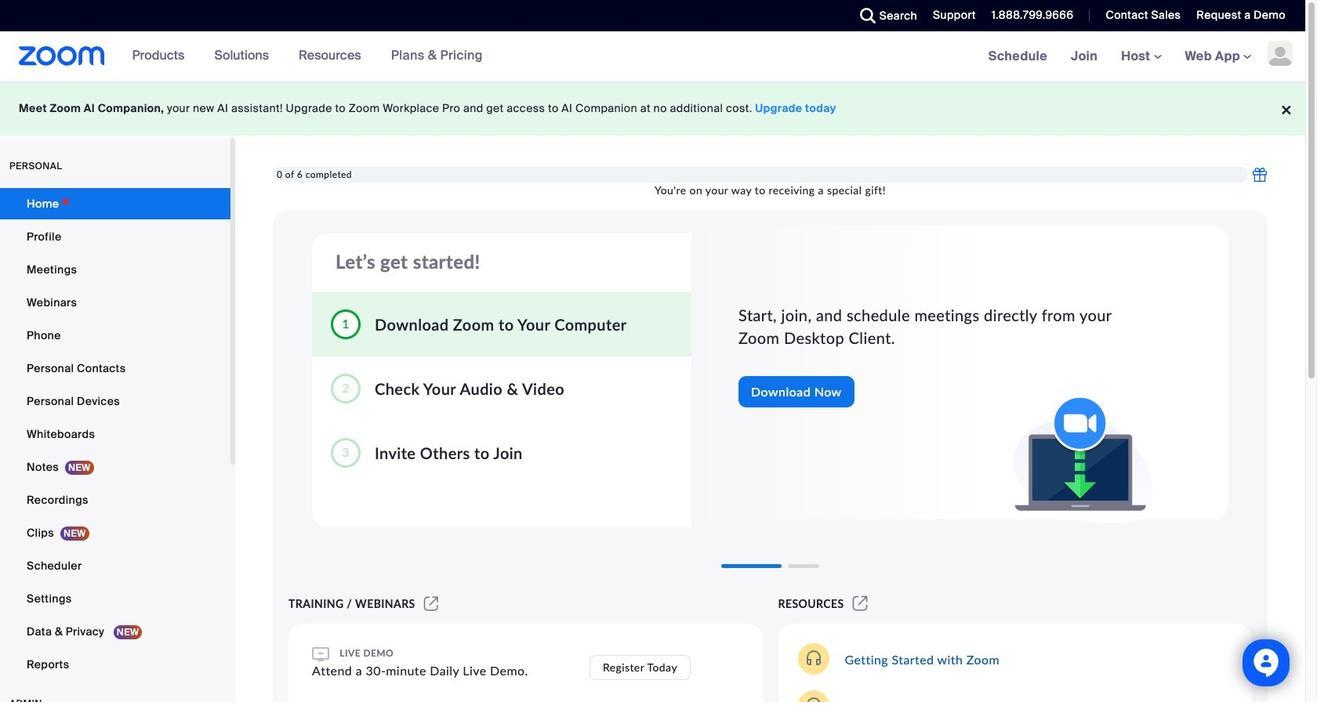 Task type: describe. For each thing, give the bounding box(es) containing it.
2 window new image from the left
[[851, 598, 871, 611]]

zoom logo image
[[19, 46, 105, 66]]

1 window new image from the left
[[422, 598, 441, 611]]

profile picture image
[[1268, 41, 1293, 66]]

meetings navigation
[[977, 31, 1306, 82]]

personal menu menu
[[0, 188, 231, 682]]



Task type: locate. For each thing, give the bounding box(es) containing it.
banner
[[0, 31, 1306, 82]]

0 horizontal spatial window new image
[[422, 598, 441, 611]]

footer
[[0, 82, 1306, 136]]

product information navigation
[[105, 31, 495, 82]]

1 horizontal spatial window new image
[[851, 598, 871, 611]]

window new image
[[422, 598, 441, 611], [851, 598, 871, 611]]



Task type: vqa. For each thing, say whether or not it's contained in the screenshot.
Grid mode, not selected icon
no



